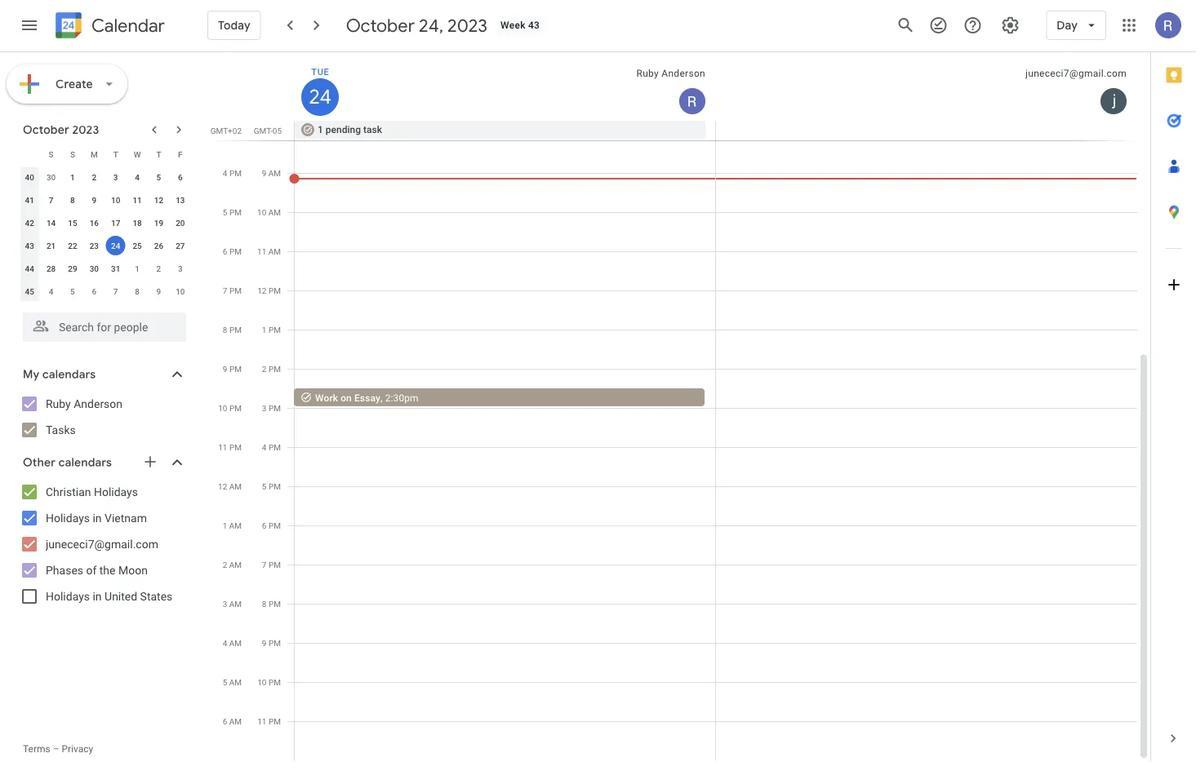 Task type: describe. For each thing, give the bounding box(es) containing it.
pm up 3 pm
[[269, 364, 281, 374]]

privacy
[[62, 744, 93, 756]]

15
[[68, 218, 77, 228]]

other calendars
[[23, 456, 112, 470]]

2 t from the left
[[156, 149, 161, 159]]

17
[[111, 218, 120, 228]]

1 vertical spatial 2023
[[72, 123, 99, 137]]

14 element
[[41, 213, 61, 233]]

november 1 element
[[127, 259, 147, 279]]

5 inside "element"
[[70, 287, 75, 296]]

17 element
[[106, 213, 126, 233]]

11 down 10 am
[[257, 247, 266, 256]]

11 right 6 am
[[257, 717, 267, 727]]

other calendars list
[[3, 479, 203, 610]]

gmt-
[[254, 126, 273, 136]]

13 element
[[171, 190, 190, 210]]

states
[[140, 590, 173, 604]]

1 pending task
[[318, 124, 382, 136]]

1 am
[[223, 521, 242, 531]]

1 pending task button
[[295, 121, 706, 139]]

row containing 44
[[19, 257, 191, 280]]

holidays in vietnam
[[46, 512, 147, 525]]

other
[[23, 456, 56, 470]]

anderson inside my calendars list
[[74, 397, 123, 411]]

2 down m
[[92, 172, 97, 182]]

9 am
[[262, 168, 281, 178]]

in for vietnam
[[93, 512, 102, 525]]

9 left november 10 element
[[156, 287, 161, 296]]

row containing 40
[[19, 166, 191, 189]]

4 up '5 am'
[[223, 639, 227, 649]]

gmt-05
[[254, 126, 282, 136]]

pm down 3 pm
[[269, 443, 281, 452]]

junececi7@gmail.com inside the other calendars list
[[46, 538, 158, 551]]

christian
[[46, 486, 91, 499]]

pending
[[326, 124, 361, 136]]

task
[[363, 124, 382, 136]]

16
[[90, 218, 99, 228]]

tue
[[311, 67, 330, 77]]

6 right 1 am
[[262, 521, 267, 531]]

14
[[46, 218, 56, 228]]

am for 12 am
[[229, 482, 242, 492]]

18 element
[[127, 213, 147, 233]]

2 for 2 pm
[[262, 364, 267, 374]]

Search for people text field
[[33, 313, 176, 342]]

11 up 12 am
[[218, 443, 227, 452]]

work on essay , 2:30pm
[[315, 392, 419, 404]]

–
[[53, 744, 59, 756]]

24 cell
[[105, 234, 126, 257]]

4 am
[[223, 639, 242, 649]]

20 element
[[171, 213, 190, 233]]

7 right 41
[[49, 195, 53, 205]]

19
[[154, 218, 163, 228]]

pm left 12 pm at the left top of the page
[[229, 286, 242, 296]]

united
[[105, 590, 137, 604]]

45
[[25, 287, 34, 296]]

9 left 10 element
[[92, 195, 97, 205]]

12 pm
[[257, 286, 281, 296]]

0 vertical spatial holidays
[[94, 486, 138, 499]]

8 right november 7 'element'
[[135, 287, 140, 296]]

november 3 element
[[171, 259, 190, 279]]

row containing s
[[19, 143, 191, 166]]

0 horizontal spatial 11 pm
[[218, 443, 242, 452]]

november 6 element
[[84, 282, 104, 301]]

week 43
[[501, 20, 540, 31]]

pm left 1 pm
[[229, 325, 242, 335]]

31 element
[[106, 259, 126, 279]]

settings menu image
[[1001, 16, 1020, 35]]

vietnam
[[105, 512, 147, 525]]

29 element
[[63, 259, 82, 279]]

24 inside column header
[[308, 84, 330, 110]]

5 up 12 element
[[156, 172, 161, 182]]

5 am
[[223, 678, 242, 688]]

10 right november 9 element
[[176, 287, 185, 296]]

row containing 43
[[19, 234, 191, 257]]

today
[[218, 18, 251, 33]]

2 for 2 am
[[223, 560, 227, 570]]

3 up 10 element
[[113, 172, 118, 182]]

junececi7@gmail.com inside 24 grid
[[1026, 68, 1127, 79]]

5 up 6 am
[[223, 678, 227, 688]]

pm left 11 am
[[229, 247, 242, 256]]

1 pending task row
[[288, 121, 1151, 140]]

28
[[46, 264, 56, 274]]

the
[[99, 564, 116, 577]]

24,
[[419, 14, 443, 37]]

pm right 12 am
[[269, 482, 281, 492]]

6 right november 5 "element"
[[92, 287, 97, 296]]

pm down 2 pm
[[269, 403, 281, 413]]

cell containing work on essay
[[290, 0, 716, 762]]

2:30pm
[[385, 392, 419, 404]]

0 vertical spatial 7 pm
[[223, 286, 242, 296]]

1 horizontal spatial 11 pm
[[257, 717, 281, 727]]

0 horizontal spatial 9 pm
[[223, 364, 242, 374]]

christian holidays
[[46, 486, 138, 499]]

holidays for holidays in vietnam
[[46, 512, 90, 525]]

23
[[90, 241, 99, 251]]

1 horizontal spatial 6 pm
[[262, 521, 281, 531]]

1 for 1 pm
[[262, 325, 267, 335]]

pm right 4 am
[[269, 639, 281, 649]]

3 for 3 pm
[[262, 403, 267, 413]]

,
[[381, 392, 383, 404]]

pm right "3 am"
[[269, 600, 281, 609]]

3 am
[[223, 600, 242, 609]]

12 am
[[218, 482, 242, 492]]

10 am
[[257, 207, 281, 217]]

1 horizontal spatial 9 pm
[[262, 639, 281, 649]]

0 vertical spatial 43
[[528, 20, 540, 31]]

my
[[23, 368, 40, 382]]

row group inside october 2023 grid
[[19, 166, 191, 303]]

pm up 2 pm
[[269, 325, 281, 335]]

row containing 42
[[19, 212, 191, 234]]

1 horizontal spatial 2023
[[448, 14, 488, 37]]

7 inside 'element'
[[113, 287, 118, 296]]

november 7 element
[[106, 282, 126, 301]]

3 for november 3 element
[[178, 264, 183, 274]]

20
[[176, 218, 185, 228]]

9 right 4 am
[[262, 639, 267, 649]]

create
[[56, 77, 93, 91]]

44
[[25, 264, 34, 274]]

moon
[[118, 564, 148, 577]]

phases
[[46, 564, 83, 577]]

holidays in united states
[[46, 590, 173, 604]]

24 column header
[[295, 52, 716, 121]]

4 left november 5 "element"
[[49, 287, 53, 296]]

calendars for other calendars
[[59, 456, 112, 470]]

row containing 45
[[19, 280, 191, 303]]

6 down '5 am'
[[223, 717, 227, 727]]

october for october 2023
[[23, 123, 69, 137]]

43 inside october 2023 grid
[[25, 241, 34, 251]]

essay
[[354, 392, 381, 404]]

pm left 3 pm
[[229, 403, 242, 413]]

8 right "3 am"
[[262, 600, 267, 609]]

ruby anderson inside 24 column header
[[637, 68, 706, 79]]

42
[[25, 218, 34, 228]]

13
[[176, 195, 185, 205]]

1 for 1 pending task
[[318, 124, 323, 136]]

other calendars button
[[3, 450, 203, 476]]

m
[[91, 149, 98, 159]]

1 for 1 am
[[223, 521, 227, 531]]

am for 5 am
[[229, 678, 242, 688]]

4 up 11 element
[[135, 172, 140, 182]]

6 up the 13 element
[[178, 172, 183, 182]]

2 for november 2 element
[[156, 264, 161, 274]]

phases of the moon
[[46, 564, 148, 577]]

tuesday, october 24, today element
[[301, 78, 339, 116]]

november 10 element
[[171, 282, 190, 301]]

week
[[501, 20, 526, 31]]

on
[[341, 392, 352, 404]]

23 element
[[84, 236, 104, 256]]

ruby inside my calendars list
[[46, 397, 71, 411]]

19 element
[[149, 213, 169, 233]]

25
[[133, 241, 142, 251]]

terms link
[[23, 744, 50, 756]]

21 element
[[41, 236, 61, 256]]



Task type: vqa. For each thing, say whether or not it's contained in the screenshot.


Task type: locate. For each thing, give the bounding box(es) containing it.
7 pm left 12 pm at the left top of the page
[[223, 286, 242, 296]]

7 pm right 2 am
[[262, 560, 281, 570]]

am down '5 am'
[[229, 717, 242, 727]]

1 horizontal spatial t
[[156, 149, 161, 159]]

9 pm
[[223, 364, 242, 374], [262, 639, 281, 649]]

10 left 3 pm
[[218, 403, 227, 413]]

6
[[178, 172, 183, 182], [223, 247, 227, 256], [92, 287, 97, 296], [262, 521, 267, 531], [223, 717, 227, 727]]

10 pm
[[218, 403, 242, 413], [257, 678, 281, 688]]

8 left 1 pm
[[223, 325, 227, 335]]

pm left 10 am
[[229, 207, 242, 217]]

26 element
[[149, 236, 169, 256]]

0 horizontal spatial s
[[49, 149, 54, 159]]

0 horizontal spatial 7 pm
[[223, 286, 242, 296]]

18
[[133, 218, 142, 228]]

am down 9 am
[[269, 207, 281, 217]]

0 horizontal spatial october
[[23, 123, 69, 137]]

1 horizontal spatial 12
[[218, 482, 227, 492]]

pm right 2 am
[[269, 560, 281, 570]]

0 vertical spatial 8 pm
[[223, 325, 242, 335]]

1 vertical spatial in
[[93, 590, 102, 604]]

am for 4 am
[[229, 639, 242, 649]]

1 vertical spatial 12
[[257, 286, 267, 296]]

row group containing 40
[[19, 166, 191, 303]]

3 up 4 am
[[223, 600, 227, 609]]

12 down 11 am
[[257, 286, 267, 296]]

24 down tue
[[308, 84, 330, 110]]

holidays up vietnam
[[94, 486, 138, 499]]

27
[[176, 241, 185, 251]]

2023 right 24,
[[448, 14, 488, 37]]

0 horizontal spatial 8 pm
[[223, 325, 242, 335]]

0 horizontal spatial t
[[113, 149, 118, 159]]

2 in from the top
[[93, 590, 102, 604]]

0 vertical spatial 12
[[154, 195, 163, 205]]

2023 up m
[[72, 123, 99, 137]]

1 horizontal spatial 7 pm
[[262, 560, 281, 570]]

calendar element
[[52, 9, 165, 45]]

6 pm left 11 am
[[223, 247, 242, 256]]

2 inside november 2 element
[[156, 264, 161, 274]]

1 vertical spatial 5 pm
[[262, 482, 281, 492]]

1 vertical spatial ruby
[[46, 397, 71, 411]]

25 element
[[127, 236, 147, 256]]

1 horizontal spatial 43
[[528, 20, 540, 31]]

0 vertical spatial anderson
[[662, 68, 706, 79]]

in
[[93, 512, 102, 525], [93, 590, 102, 604]]

1 for november 1 element
[[135, 264, 140, 274]]

1 cell from the left
[[290, 0, 716, 762]]

w
[[134, 149, 141, 159]]

pm right 1 am
[[269, 521, 281, 531]]

27 element
[[171, 236, 190, 256]]

f
[[178, 149, 183, 159]]

1 vertical spatial calendars
[[59, 456, 112, 470]]

30 for september 30 element
[[46, 172, 56, 182]]

31
[[111, 264, 120, 274]]

0 horizontal spatial 12
[[154, 195, 163, 205]]

0 vertical spatial ruby
[[637, 68, 659, 79]]

calendars
[[42, 368, 96, 382], [59, 456, 112, 470]]

am up 4 am
[[229, 600, 242, 609]]

anderson inside 24 column header
[[662, 68, 706, 79]]

10 element
[[106, 190, 126, 210]]

holidays for holidays in united states
[[46, 590, 90, 604]]

tab list
[[1152, 52, 1197, 716]]

8 up 15 element
[[70, 195, 75, 205]]

0 horizontal spatial ruby
[[46, 397, 71, 411]]

pm
[[229, 168, 242, 178], [229, 207, 242, 217], [229, 247, 242, 256], [229, 286, 242, 296], [269, 286, 281, 296], [229, 325, 242, 335], [269, 325, 281, 335], [229, 364, 242, 374], [269, 364, 281, 374], [229, 403, 242, 413], [269, 403, 281, 413], [229, 443, 242, 452], [269, 443, 281, 452], [269, 482, 281, 492], [269, 521, 281, 531], [269, 560, 281, 570], [269, 600, 281, 609], [269, 639, 281, 649], [269, 678, 281, 688], [269, 717, 281, 727]]

tue 24
[[308, 67, 330, 110]]

1 vertical spatial 10 pm
[[257, 678, 281, 688]]

12 right 11 element
[[154, 195, 163, 205]]

calendars up christian holidays
[[59, 456, 112, 470]]

1 horizontal spatial s
[[70, 149, 75, 159]]

0 horizontal spatial 2023
[[72, 123, 99, 137]]

24 grid
[[209, 0, 1151, 762]]

my calendars button
[[3, 362, 203, 388]]

calendar
[[91, 14, 165, 37]]

1 vertical spatial junececi7@gmail.com
[[46, 538, 158, 551]]

work
[[315, 392, 338, 404]]

tasks
[[46, 423, 76, 437]]

43
[[528, 20, 540, 31], [25, 241, 34, 251]]

0 horizontal spatial anderson
[[74, 397, 123, 411]]

s left m
[[70, 149, 75, 159]]

2023
[[448, 14, 488, 37], [72, 123, 99, 137]]

1 t from the left
[[113, 149, 118, 159]]

8 pm right "3 am"
[[262, 600, 281, 609]]

in left the united
[[93, 590, 102, 604]]

2 pm
[[262, 364, 281, 374]]

pm up 1 pm
[[269, 286, 281, 296]]

10 up 11 am
[[257, 207, 266, 217]]

junececi7@gmail.com up "phases of the moon"
[[46, 538, 158, 551]]

1 horizontal spatial anderson
[[662, 68, 706, 79]]

0 vertical spatial in
[[93, 512, 102, 525]]

30
[[46, 172, 56, 182], [90, 264, 99, 274]]

7 left 12 pm at the left top of the page
[[223, 286, 227, 296]]

24
[[308, 84, 330, 110], [111, 241, 120, 251]]

1 horizontal spatial 24
[[308, 84, 330, 110]]

ruby anderson
[[637, 68, 706, 79], [46, 397, 123, 411]]

5 pm right 12 am
[[262, 482, 281, 492]]

in for united
[[93, 590, 102, 604]]

1 pm
[[262, 325, 281, 335]]

11 element
[[127, 190, 147, 210]]

0 horizontal spatial 24
[[111, 241, 120, 251]]

1 vertical spatial 9 pm
[[262, 639, 281, 649]]

row group
[[19, 166, 191, 303]]

1 horizontal spatial 4 pm
[[262, 443, 281, 452]]

05
[[273, 126, 282, 136]]

22 element
[[63, 236, 82, 256]]

0 vertical spatial 6 pm
[[223, 247, 242, 256]]

calendar heading
[[88, 14, 165, 37]]

my calendars
[[23, 368, 96, 382]]

november 8 element
[[127, 282, 147, 301]]

terms
[[23, 744, 50, 756]]

november 5 element
[[63, 282, 82, 301]]

am
[[269, 168, 281, 178], [269, 207, 281, 217], [269, 247, 281, 256], [229, 482, 242, 492], [229, 521, 242, 531], [229, 560, 242, 570], [229, 600, 242, 609], [229, 639, 242, 649], [229, 678, 242, 688], [229, 717, 242, 727]]

september 30 element
[[41, 167, 61, 187]]

0 vertical spatial 10 pm
[[218, 403, 242, 413]]

1 horizontal spatial 5 pm
[[262, 482, 281, 492]]

anderson down my calendars dropdown button
[[74, 397, 123, 411]]

pm right 6 am
[[269, 717, 281, 727]]

pm left 9 am
[[229, 168, 242, 178]]

4 down 3 pm
[[262, 443, 267, 452]]

1 horizontal spatial 8 pm
[[262, 600, 281, 609]]

am for 9 am
[[269, 168, 281, 178]]

today button
[[207, 6, 261, 45]]

1 down 12 pm at the left top of the page
[[262, 325, 267, 335]]

4
[[223, 168, 227, 178], [135, 172, 140, 182], [49, 287, 53, 296], [262, 443, 267, 452], [223, 639, 227, 649]]

calendars for my calendars
[[42, 368, 96, 382]]

0 horizontal spatial 6 pm
[[223, 247, 242, 256]]

3 pm
[[262, 403, 281, 413]]

10 pm left 3 pm
[[218, 403, 242, 413]]

5
[[156, 172, 161, 182], [223, 207, 227, 217], [70, 287, 75, 296], [262, 482, 267, 492], [223, 678, 227, 688]]

1 horizontal spatial october
[[346, 14, 415, 37]]

30 right 29 element
[[90, 264, 99, 274]]

holidays down phases
[[46, 590, 90, 604]]

6 am
[[223, 717, 242, 727]]

day
[[1057, 18, 1078, 33]]

2 up 3 pm
[[262, 364, 267, 374]]

1 vertical spatial 30
[[90, 264, 99, 274]]

pm right '5 am'
[[269, 678, 281, 688]]

1 vertical spatial 24
[[111, 241, 120, 251]]

11 pm up 12 am
[[218, 443, 242, 452]]

5 right november 4 element
[[70, 287, 75, 296]]

6 left 11 am
[[223, 247, 227, 256]]

1 horizontal spatial ruby
[[637, 68, 659, 79]]

am down 1 am
[[229, 560, 242, 570]]

30 inside september 30 element
[[46, 172, 56, 182]]

1 horizontal spatial junececi7@gmail.com
[[1026, 68, 1127, 79]]

10 left 11 element
[[111, 195, 120, 205]]

30 inside '30' element
[[90, 264, 99, 274]]

1 horizontal spatial ruby anderson
[[637, 68, 706, 79]]

1 vertical spatial 11 pm
[[257, 717, 281, 727]]

privacy link
[[62, 744, 93, 756]]

october 24, 2023
[[346, 14, 488, 37]]

7 right the 'november 6' element
[[113, 287, 118, 296]]

30 element
[[84, 259, 104, 279]]

s
[[49, 149, 54, 159], [70, 149, 75, 159]]

12 for 12 pm
[[257, 286, 267, 296]]

24 inside cell
[[111, 241, 120, 251]]

11 inside row
[[133, 195, 142, 205]]

1 vertical spatial 7 pm
[[262, 560, 281, 570]]

t left w
[[113, 149, 118, 159]]

october 2023 grid
[[16, 143, 191, 303]]

ruby
[[637, 68, 659, 79], [46, 397, 71, 411]]

0 vertical spatial 24
[[308, 84, 330, 110]]

0 vertical spatial 11 pm
[[218, 443, 242, 452]]

am for 2 am
[[229, 560, 242, 570]]

21
[[46, 241, 56, 251]]

8 pm left 1 pm
[[223, 325, 242, 335]]

4 pm
[[223, 168, 242, 178], [262, 443, 281, 452]]

26
[[154, 241, 163, 251]]

t
[[113, 149, 118, 159], [156, 149, 161, 159]]

1 vertical spatial ruby anderson
[[46, 397, 123, 411]]

41
[[25, 195, 34, 205]]

2 s from the left
[[70, 149, 75, 159]]

2 cell from the left
[[716, 0, 1138, 762]]

2 horizontal spatial 12
[[257, 286, 267, 296]]

0 horizontal spatial 4 pm
[[223, 168, 242, 178]]

10 right '5 am'
[[257, 678, 267, 688]]

0 horizontal spatial 43
[[25, 241, 34, 251]]

0 vertical spatial ruby anderson
[[637, 68, 706, 79]]

0 horizontal spatial 5 pm
[[223, 207, 242, 217]]

0 vertical spatial calendars
[[42, 368, 96, 382]]

2 down 1 am
[[223, 560, 227, 570]]

9 left 2 pm
[[223, 364, 227, 374]]

am up 6 am
[[229, 678, 242, 688]]

november 4 element
[[41, 282, 61, 301]]

30 for '30' element
[[90, 264, 99, 274]]

ruby anderson down my calendars dropdown button
[[46, 397, 123, 411]]

1 inside 1 pending task button
[[318, 124, 323, 136]]

15 element
[[63, 213, 82, 233]]

4 down the gmt+02
[[223, 168, 227, 178]]

0 horizontal spatial ruby anderson
[[46, 397, 123, 411]]

october for october 24, 2023
[[346, 14, 415, 37]]

0 horizontal spatial 10 pm
[[218, 403, 242, 413]]

3 right november 2 element
[[178, 264, 183, 274]]

40
[[25, 172, 34, 182]]

october left 24,
[[346, 14, 415, 37]]

0 vertical spatial 2023
[[448, 14, 488, 37]]

am for 6 am
[[229, 717, 242, 727]]

1 horizontal spatial 30
[[90, 264, 99, 274]]

3 for 3 am
[[223, 600, 227, 609]]

1 horizontal spatial 10 pm
[[257, 678, 281, 688]]

11
[[133, 195, 142, 205], [257, 247, 266, 256], [218, 443, 227, 452], [257, 717, 267, 727]]

28 element
[[41, 259, 61, 279]]

am for 3 am
[[229, 600, 242, 609]]

2 vertical spatial holidays
[[46, 590, 90, 604]]

add other calendars image
[[142, 454, 158, 470]]

8
[[70, 195, 75, 205], [135, 287, 140, 296], [223, 325, 227, 335], [262, 600, 267, 609]]

2
[[92, 172, 97, 182], [156, 264, 161, 274], [262, 364, 267, 374], [223, 560, 227, 570]]

am up 2 am
[[229, 521, 242, 531]]

9 up 10 am
[[262, 168, 266, 178]]

9
[[262, 168, 266, 178], [92, 195, 97, 205], [156, 287, 161, 296], [223, 364, 227, 374], [262, 639, 267, 649]]

my calendars list
[[3, 391, 203, 444]]

24, today element
[[106, 236, 126, 256]]

1 left november 2 element
[[135, 264, 140, 274]]

0 vertical spatial october
[[346, 14, 415, 37]]

1 vertical spatial october
[[23, 123, 69, 137]]

october 2023
[[23, 123, 99, 137]]

1 right september 30 element
[[70, 172, 75, 182]]

am for 11 am
[[269, 247, 281, 256]]

1 vertical spatial holidays
[[46, 512, 90, 525]]

43 left 21
[[25, 241, 34, 251]]

3 down 2 pm
[[262, 403, 267, 413]]

0 vertical spatial 30
[[46, 172, 56, 182]]

pm left 2 pm
[[229, 364, 242, 374]]

holidays
[[94, 486, 138, 499], [46, 512, 90, 525], [46, 590, 90, 604]]

create button
[[7, 65, 127, 104]]

pm up 12 am
[[229, 443, 242, 452]]

october up september 30 element
[[23, 123, 69, 137]]

october
[[346, 14, 415, 37], [23, 123, 69, 137]]

row
[[288, 0, 1138, 762], [19, 143, 191, 166], [19, 166, 191, 189], [19, 189, 191, 212], [19, 212, 191, 234], [19, 234, 191, 257], [19, 257, 191, 280], [19, 280, 191, 303]]

22
[[68, 241, 77, 251]]

29
[[68, 264, 77, 274]]

11 pm
[[218, 443, 242, 452], [257, 717, 281, 727]]

terms – privacy
[[23, 744, 93, 756]]

1 vertical spatial anderson
[[74, 397, 123, 411]]

of
[[86, 564, 97, 577]]

am for 1 am
[[229, 521, 242, 531]]

12 inside 12 element
[[154, 195, 163, 205]]

main drawer image
[[20, 16, 39, 35]]

10
[[111, 195, 120, 205], [257, 207, 266, 217], [176, 287, 185, 296], [218, 403, 227, 413], [257, 678, 267, 688]]

1 inside november 1 element
[[135, 264, 140, 274]]

am up 12 pm at the left top of the page
[[269, 247, 281, 256]]

am for 10 am
[[269, 207, 281, 217]]

0 vertical spatial junececi7@gmail.com
[[1026, 68, 1127, 79]]

7 right 2 am
[[262, 560, 267, 570]]

2 vertical spatial 12
[[218, 482, 227, 492]]

november 9 element
[[149, 282, 169, 301]]

12 for 12 am
[[218, 482, 227, 492]]

16 element
[[84, 213, 104, 233]]

5 left 10 am
[[223, 207, 227, 217]]

12 for 12
[[154, 195, 163, 205]]

12
[[154, 195, 163, 205], [257, 286, 267, 296], [218, 482, 227, 492]]

12 element
[[149, 190, 169, 210]]

row containing 41
[[19, 189, 191, 212]]

ruby inside 24 column header
[[637, 68, 659, 79]]

november 2 element
[[149, 259, 169, 279]]

am up '5 am'
[[229, 639, 242, 649]]

5 pm
[[223, 207, 242, 217], [262, 482, 281, 492]]

1 in from the top
[[93, 512, 102, 525]]

0 vertical spatial 4 pm
[[223, 168, 242, 178]]

row containing work on essay
[[288, 0, 1138, 762]]

9 pm left 2 pm
[[223, 364, 242, 374]]

0 vertical spatial 9 pm
[[223, 364, 242, 374]]

30 right 40
[[46, 172, 56, 182]]

junececi7@gmail.com down day popup button
[[1026, 68, 1127, 79]]

2 am
[[223, 560, 242, 570]]

1 vertical spatial 43
[[25, 241, 34, 251]]

1 s from the left
[[49, 149, 54, 159]]

1 vertical spatial 8 pm
[[262, 600, 281, 609]]

am up 10 am
[[269, 168, 281, 178]]

None search field
[[0, 306, 203, 342]]

1 vertical spatial 6 pm
[[262, 521, 281, 531]]

11 am
[[257, 247, 281, 256]]

cell
[[290, 0, 716, 762], [716, 0, 1138, 762]]

5 right 12 am
[[262, 482, 267, 492]]

0 horizontal spatial 30
[[46, 172, 56, 182]]

gmt+02
[[211, 126, 242, 136]]

0 horizontal spatial junececi7@gmail.com
[[46, 538, 158, 551]]

0 vertical spatial 5 pm
[[223, 207, 242, 217]]

anderson
[[662, 68, 706, 79], [74, 397, 123, 411]]

1 vertical spatial 4 pm
[[262, 443, 281, 452]]

ruby anderson inside my calendars list
[[46, 397, 123, 411]]

ruby anderson up the 1 pending task row
[[637, 68, 706, 79]]

day button
[[1047, 6, 1107, 45]]

12 up 1 am
[[218, 482, 227, 492]]

9 pm right 4 am
[[262, 639, 281, 649]]



